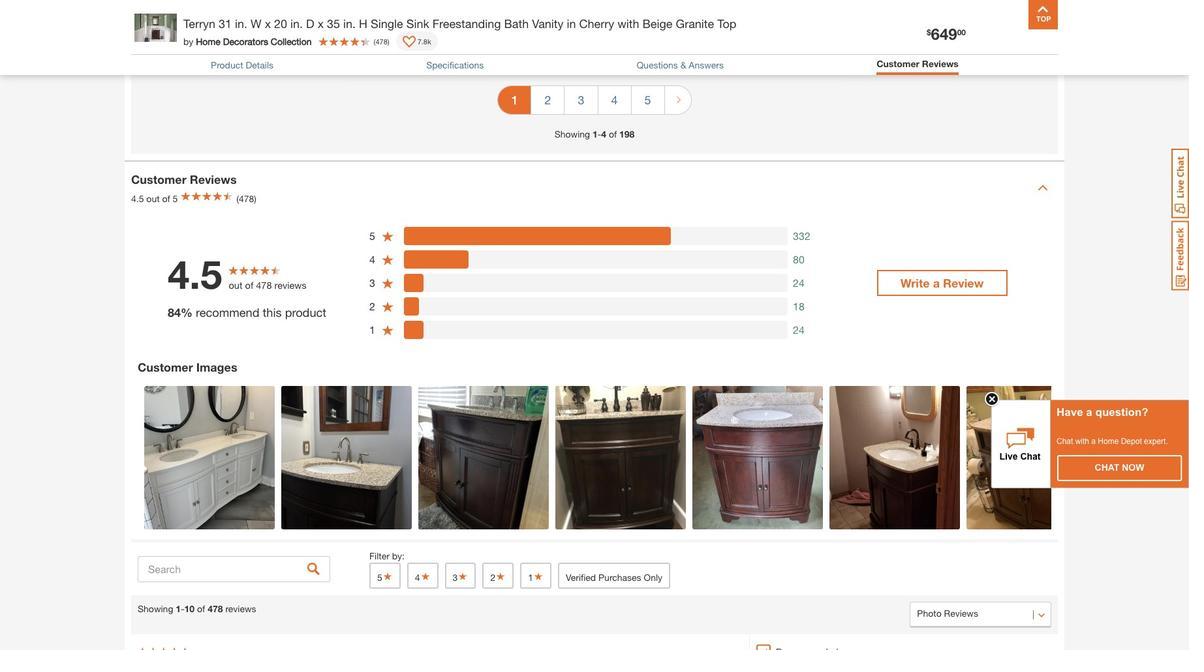 Task type: vqa. For each thing, say whether or not it's contained in the screenshot.
the leftmost 2
yes



Task type: describe. For each thing, give the bounding box(es) containing it.
questions & answers
[[637, 59, 724, 70]]

7.8k
[[418, 37, 431, 45]]

2023
[[223, 38, 244, 49]]

showing for showing 1 - 10 of 478 reviews
[[138, 604, 173, 615]]

84
[[168, 305, 181, 320]]

collection
[[271, 36, 312, 47]]

31
[[219, 16, 232, 31]]

verified purchases only button
[[558, 564, 671, 590]]

4 button
[[407, 564, 438, 590]]

terryn 31 in. w x 20 in. d x 35 in. h single sink freestanding bath vanity in cherry with beige granite top
[[183, 16, 737, 31]]

only
[[644, 573, 663, 584]]

0 horizontal spatial reviews
[[225, 604, 256, 615]]

specified.
[[634, 13, 685, 28]]

this
[[263, 305, 282, 320]]

how
[[153, 13, 178, 28]]

by for by home decorators collection
[[183, 36, 193, 47]]

are
[[538, 13, 554, 28]]

display image
[[403, 36, 416, 49]]

chat
[[1057, 437, 1074, 446]]

showing 1 - 4 of 198
[[555, 129, 635, 140]]

top
[[718, 16, 737, 31]]

chat
[[1095, 463, 1120, 473]]

3 button
[[445, 564, 476, 590]]

4.5 for 4.5
[[168, 251, 222, 298]]

5 inside button
[[377, 573, 382, 584]]

verified
[[566, 573, 596, 584]]

)
[[388, 37, 390, 45]]

showing 1 - 10 of 478 reviews
[[138, 604, 256, 615]]

4.5 out of 5
[[131, 193, 178, 204]]

h
[[359, 16, 368, 31]]

product
[[211, 59, 243, 70]]

2 for 2 link
[[545, 93, 551, 107]]

chat with a home depot expert.
[[1057, 437, 1169, 446]]

star icon image for 2
[[381, 301, 394, 314]]

out of 478 reviews
[[229, 280, 307, 291]]

80
[[793, 254, 805, 266]]

star symbol image for 5
[[382, 573, 393, 582]]

filter
[[370, 551, 390, 562]]

review
[[943, 276, 984, 291]]

details
[[246, 59, 274, 70]]

mtn
[[245, 25, 263, 37]]

floor?
[[346, 13, 376, 28]]

21,
[[208, 38, 221, 49]]

3 for 3 button at the left bottom of the page
[[453, 573, 458, 584]]

1 vertical spatial 2
[[370, 301, 375, 313]]

from
[[299, 13, 323, 28]]

$
[[927, 27, 931, 37]]

live chat image
[[1172, 149, 1190, 219]]

write a review
[[901, 276, 984, 291]]

write
[[901, 276, 930, 291]]

terryn
[[183, 16, 215, 31]]

filter by:
[[370, 551, 405, 562]]

0 horizontal spatial with
[[618, 16, 640, 31]]

star icon image for 1
[[381, 324, 394, 337]]

1 vertical spatial with
[[1076, 437, 1090, 446]]

backsplash
[[379, 13, 440, 28]]

diy
[[915, 34, 932, 46]]

write a review button
[[877, 271, 1008, 297]]

recommend
[[196, 305, 260, 320]]

0 vertical spatial out
[[146, 193, 160, 204]]

have
[[1057, 407, 1084, 419]]

sink
[[407, 16, 429, 31]]

decorators
[[223, 36, 268, 47]]

product details
[[211, 59, 274, 70]]

2 x from the left
[[318, 16, 324, 31]]

%
[[181, 305, 193, 320]]

vanity
[[532, 16, 564, 31]]

questions
[[637, 59, 678, 70]]

2 the from the left
[[326, 13, 343, 28]]

answers
[[689, 59, 724, 70]]

chat now link
[[1058, 456, 1182, 481]]

freestanding
[[433, 16, 501, 31]]

0 horizontal spatial 3
[[370, 277, 375, 290]]

&
[[681, 59, 686, 70]]

cherry
[[579, 16, 614, 31]]

4.5 for 4.5 out of 5
[[131, 193, 144, 204]]

specifications
[[426, 59, 484, 70]]

product
[[285, 305, 326, 320]]

height
[[502, 13, 535, 28]]

0 vertical spatial 478
[[376, 37, 388, 45]]

carmel mtn 10pm
[[208, 25, 296, 37]]

d
[[306, 16, 315, 31]]

0 horizontal spatial customer reviews
[[131, 172, 237, 187]]

92128
[[330, 25, 359, 37]]

- for 10
[[181, 604, 184, 615]]

beige
[[643, 16, 673, 31]]

What can we help you find today? search field
[[384, 18, 742, 45]]

star symbol image for 2
[[496, 573, 506, 582]]

649
[[931, 25, 958, 43]]

mwapy
[[151, 38, 181, 49]]

1 the from the left
[[218, 13, 235, 28]]

not
[[612, 13, 631, 28]]

a for review
[[933, 276, 940, 291]]

by mwapy | sep 21, 2023
[[138, 38, 244, 49]]

star icon image for 5
[[381, 230, 394, 243]]

0 horizontal spatial 478
[[208, 604, 223, 615]]

bath
[[504, 16, 529, 31]]

1 in. from the left
[[235, 16, 247, 31]]

carmel
[[208, 25, 242, 37]]

1 answer
[[961, 23, 1015, 38]]

0 horizontal spatial home
[[196, 36, 221, 47]]

7.8k button
[[396, 31, 438, 51]]

sep
[[189, 38, 206, 49]]

2 vertical spatial a
[[1092, 437, 1096, 446]]

332
[[793, 230, 811, 243]]

4 inside button
[[415, 573, 420, 584]]

have a question?
[[1057, 407, 1149, 419]]

1 vertical spatial out
[[229, 280, 243, 291]]



Task type: locate. For each thing, give the bounding box(es) containing it.
0 horizontal spatial showing
[[138, 604, 173, 615]]

product details button
[[211, 59, 274, 70], [211, 59, 274, 70]]

3 in. from the left
[[343, 16, 356, 31]]

is
[[207, 13, 215, 28]]

0 vertical spatial a
[[933, 276, 940, 291]]

1 horizontal spatial 2
[[491, 573, 496, 584]]

star symbol image inside 1 button
[[533, 573, 544, 582]]

showing down 3 link
[[555, 129, 590, 140]]

star symbol image inside 3 button
[[458, 573, 468, 582]]

1 x from the left
[[265, 16, 271, 31]]

1 horizontal spatial with
[[1076, 437, 1090, 446]]

2 horizontal spatial 2
[[545, 93, 551, 107]]

expert.
[[1145, 437, 1169, 446]]

3 star icon image from the top
[[381, 277, 394, 290]]

single
[[371, 16, 403, 31]]

3 inside button
[[453, 573, 458, 584]]

0 vertical spatial 3
[[578, 93, 585, 107]]

1 button
[[520, 564, 552, 590]]

star symbol image inside 4 button
[[420, 573, 431, 582]]

1 horizontal spatial customer reviews
[[877, 58, 959, 69]]

in. left h
[[343, 16, 356, 31]]

customer reviews
[[877, 58, 959, 69], [131, 172, 237, 187]]

a right chat
[[1092, 437, 1096, 446]]

0 vertical spatial home
[[196, 36, 221, 47]]

1 vertical spatial showing
[[138, 604, 173, 615]]

by for by mwapy | sep 21, 2023
[[138, 38, 148, 49]]

2 horizontal spatial in.
[[343, 16, 356, 31]]

1 horizontal spatial 3
[[453, 573, 458, 584]]

10pm
[[268, 25, 296, 37]]

granite
[[676, 16, 714, 31]]

3 inside navigation
[[578, 93, 585, 107]]

questions & answers button
[[637, 59, 724, 70], [637, 59, 724, 70]]

2 vertical spatial 3
[[453, 573, 458, 584]]

star symbol image for 3
[[458, 573, 468, 582]]

1 horizontal spatial the
[[326, 13, 343, 28]]

24 for 1
[[793, 324, 805, 337]]

2 horizontal spatial 478
[[376, 37, 388, 45]]

1 vertical spatial 24
[[793, 324, 805, 337]]

1 horizontal spatial in.
[[291, 16, 303, 31]]

star symbol image
[[382, 573, 393, 582], [420, 573, 431, 582]]

1 horizontal spatial reviews
[[922, 58, 959, 69]]

2 inside navigation
[[545, 93, 551, 107]]

x right the d
[[318, 16, 324, 31]]

478 down single
[[376, 37, 388, 45]]

a right write
[[933, 276, 940, 291]]

1 vertical spatial reviews
[[225, 604, 256, 615]]

0 vertical spatial 4.5
[[131, 193, 144, 204]]

0 vertical spatial -
[[598, 129, 601, 140]]

0 horizontal spatial reviews
[[190, 172, 237, 187]]

home down terryn
[[196, 36, 221, 47]]

star symbol image for 4
[[420, 573, 431, 582]]

x right w
[[265, 16, 271, 31]]

0 horizontal spatial by
[[138, 38, 148, 49]]

by down q:
[[138, 38, 148, 49]]

2 for 2 button
[[491, 573, 496, 584]]

with right chat
[[1076, 437, 1090, 446]]

customer reviews down "diy"
[[877, 58, 959, 69]]

customer reviews button
[[877, 58, 959, 72], [877, 58, 959, 69]]

1 vertical spatial customer
[[131, 172, 187, 187]]

1 vertical spatial a
[[1087, 407, 1093, 419]]

0 vertical spatial 2
[[545, 93, 551, 107]]

- left 198
[[598, 129, 601, 140]]

0 horizontal spatial the
[[218, 13, 235, 28]]

00
[[958, 27, 966, 37]]

images
[[196, 361, 237, 375]]

3 star symbol image from the left
[[533, 573, 544, 582]]

customer left images
[[138, 361, 193, 375]]

5 star icon image from the top
[[381, 324, 394, 337]]

3 for 3 link
[[578, 93, 585, 107]]

1 horizontal spatial reviews
[[275, 280, 307, 291]]

2 horizontal spatial star symbol image
[[533, 573, 544, 582]]

4 inside navigation
[[611, 93, 618, 107]]

(
[[374, 37, 376, 45]]

1 horizontal spatial out
[[229, 280, 243, 291]]

star symbol image left 1 button
[[496, 573, 506, 582]]

reviews down search text box
[[225, 604, 256, 615]]

click to redirect to view my cart page image
[[1024, 16, 1040, 31]]

1 vertical spatial home
[[1098, 437, 1119, 446]]

0 vertical spatial customer reviews
[[877, 58, 959, 69]]

w
[[251, 16, 262, 31]]

1 horizontal spatial by
[[183, 36, 193, 47]]

star symbol image left 3 button at the left bottom of the page
[[420, 573, 431, 582]]

star symbol image right 2 button
[[533, 573, 544, 582]]

showing left 10
[[138, 604, 173, 615]]

star icon image for 4
[[381, 254, 394, 267]]

showing for showing 1 - 4 of 198
[[555, 129, 590, 140]]

0 vertical spatial reviews
[[275, 280, 307, 291]]

0 horizontal spatial star symbol image
[[382, 573, 393, 582]]

24 down 18
[[793, 324, 805, 337]]

5
[[645, 93, 651, 107], [173, 193, 178, 204], [370, 230, 375, 243], [377, 573, 382, 584]]

4 link
[[598, 86, 631, 115]]

and
[[443, 13, 463, 28]]

depot
[[1121, 437, 1142, 446]]

1 horizontal spatial 478
[[256, 280, 272, 291]]

star symbol image inside 2 button
[[496, 573, 506, 582]]

navigation
[[498, 77, 692, 128]]

24
[[793, 277, 805, 290], [793, 324, 805, 337]]

star icon image for 3
[[381, 277, 394, 290]]

Search text field
[[138, 557, 330, 583]]

star symbol image down filter by: at bottom
[[382, 573, 393, 582]]

star symbol image
[[458, 573, 468, 582], [496, 573, 506, 582], [533, 573, 544, 582]]

3 link
[[565, 86, 598, 115]]

star symbol image left 2 button
[[458, 573, 468, 582]]

now
[[1122, 463, 1145, 473]]

customer down "diy"
[[877, 58, 920, 69]]

reviews up (478)
[[190, 172, 237, 187]]

2 inside button
[[491, 573, 496, 584]]

0 horizontal spatial -
[[181, 604, 184, 615]]

home
[[196, 36, 221, 47], [1098, 437, 1119, 446]]

5 button
[[370, 564, 401, 590]]

out
[[146, 193, 160, 204], [229, 280, 243, 291]]

0 vertical spatial with
[[618, 16, 640, 31]]

countertop
[[238, 13, 296, 28]]

in. left w
[[235, 16, 247, 31]]

in. left the d
[[291, 16, 303, 31]]

2
[[545, 93, 551, 107], [370, 301, 375, 313], [491, 573, 496, 584]]

2 vertical spatial customer
[[138, 361, 193, 375]]

1 horizontal spatial 4.5
[[168, 251, 222, 298]]

1 vertical spatial reviews
[[190, 172, 237, 187]]

18
[[793, 301, 805, 313]]

specifications button
[[426, 59, 484, 70], [426, 59, 484, 70]]

10
[[184, 604, 195, 615]]

2 vertical spatial 478
[[208, 604, 223, 615]]

198
[[620, 129, 635, 140]]

1
[[961, 23, 968, 38], [593, 129, 598, 140], [370, 324, 375, 337], [528, 573, 533, 584], [176, 604, 181, 615]]

- for 4
[[598, 129, 601, 140]]

24 up 18
[[793, 277, 805, 290]]

1 24 from the top
[[793, 277, 805, 290]]

1 horizontal spatial x
[[318, 16, 324, 31]]

1 horizontal spatial star symbol image
[[420, 573, 431, 582]]

the home depot logo image
[[135, 10, 177, 52]]

24 for 3
[[793, 277, 805, 290]]

2 star icon image from the top
[[381, 254, 394, 267]]

478 right 10
[[208, 604, 223, 615]]

purchases
[[599, 573, 642, 584]]

478
[[376, 37, 388, 45], [256, 280, 272, 291], [208, 604, 223, 615]]

0 vertical spatial customer
[[877, 58, 920, 69]]

x
[[265, 16, 271, 31], [318, 16, 324, 31]]

1 inside 1 button
[[528, 573, 533, 584]]

a for question?
[[1087, 407, 1093, 419]]

|
[[184, 38, 186, 49]]

( 478 )
[[374, 37, 390, 45]]

product image image
[[134, 7, 177, 49]]

q: how high is the countertop from the floor? backsplash and faucet height are irrelevant. not specified.
[[138, 13, 685, 28]]

customer reviews up 4.5 out of 5
[[131, 172, 237, 187]]

customer up 4.5 out of 5
[[131, 172, 187, 187]]

reviews down "diy"
[[922, 58, 959, 69]]

caret image
[[1038, 183, 1049, 194]]

feedback link image
[[1172, 221, 1190, 291]]

star symbol image for 1
[[533, 573, 544, 582]]

the right is
[[218, 13, 235, 28]]

star symbol image inside 5 button
[[382, 573, 393, 582]]

1 star symbol image from the left
[[458, 573, 468, 582]]

a inside button
[[933, 276, 940, 291]]

0 vertical spatial showing
[[555, 129, 590, 140]]

5 link
[[632, 86, 664, 115]]

by down terryn
[[183, 36, 193, 47]]

a right the have at the right bottom of page
[[1087, 407, 1093, 419]]

customer images
[[138, 361, 237, 375]]

by home decorators collection
[[183, 36, 312, 47]]

verified purchases only
[[566, 573, 663, 584]]

0 horizontal spatial out
[[146, 193, 160, 204]]

customer
[[877, 58, 920, 69], [131, 172, 187, 187], [138, 361, 193, 375]]

question?
[[1096, 407, 1149, 419]]

2 link
[[532, 86, 564, 115]]

chat now
[[1095, 463, 1145, 473]]

1 vertical spatial 3
[[370, 277, 375, 290]]

home left depot
[[1098, 437, 1119, 446]]

478 up this
[[256, 280, 272, 291]]

1 vertical spatial 4.5
[[168, 251, 222, 298]]

navigation containing 2
[[498, 77, 692, 128]]

0 horizontal spatial x
[[265, 16, 271, 31]]

-
[[598, 129, 601, 140], [181, 604, 184, 615]]

1 horizontal spatial star symbol image
[[496, 573, 506, 582]]

star icon image
[[381, 230, 394, 243], [381, 254, 394, 267], [381, 277, 394, 290], [381, 301, 394, 314], [381, 324, 394, 337]]

1 vertical spatial -
[[181, 604, 184, 615]]

- down search text box
[[181, 604, 184, 615]]

84 % recommend this product
[[168, 305, 326, 320]]

3
[[578, 93, 585, 107], [370, 277, 375, 290], [453, 573, 458, 584]]

1 star icon image from the top
[[381, 230, 394, 243]]

2 horizontal spatial 3
[[578, 93, 585, 107]]

0 horizontal spatial 2
[[370, 301, 375, 313]]

(478)
[[237, 193, 257, 204]]

2 star symbol image from the left
[[496, 573, 506, 582]]

0 horizontal spatial star symbol image
[[458, 573, 468, 582]]

1 horizontal spatial showing
[[555, 129, 590, 140]]

mwapy button
[[151, 36, 181, 50]]

2 in. from the left
[[291, 16, 303, 31]]

q:
[[138, 13, 150, 28]]

1 vertical spatial 478
[[256, 280, 272, 291]]

faucet
[[466, 13, 499, 28]]

in
[[567, 16, 576, 31]]

92128 button
[[315, 25, 360, 38]]

2 star symbol image from the left
[[420, 573, 431, 582]]

4
[[611, 93, 618, 107], [601, 129, 607, 140], [370, 254, 375, 266], [415, 573, 420, 584]]

irrelevant.
[[558, 13, 609, 28]]

0 vertical spatial reviews
[[922, 58, 959, 69]]

the right 'from'
[[326, 13, 343, 28]]

reviews
[[922, 58, 959, 69], [190, 172, 237, 187]]

2 vertical spatial 2
[[491, 573, 496, 584]]

1 vertical spatial customer reviews
[[131, 172, 237, 187]]

1 horizontal spatial -
[[598, 129, 601, 140]]

showing
[[555, 129, 590, 140], [138, 604, 173, 615]]

4.5
[[131, 193, 144, 204], [168, 251, 222, 298]]

0 vertical spatial 24
[[793, 277, 805, 290]]

0 horizontal spatial in.
[[235, 16, 247, 31]]

1 star symbol image from the left
[[382, 573, 393, 582]]

top button
[[1029, 0, 1058, 29]]

0 horizontal spatial 4.5
[[131, 193, 144, 204]]

2 button
[[483, 564, 514, 590]]

2 24 from the top
[[793, 324, 805, 337]]

with left beige
[[618, 16, 640, 31]]

reviews up 'product'
[[275, 280, 307, 291]]

1 horizontal spatial home
[[1098, 437, 1119, 446]]

diy button
[[902, 16, 944, 47]]

answer
[[971, 23, 1015, 38]]

4 star icon image from the top
[[381, 301, 394, 314]]



